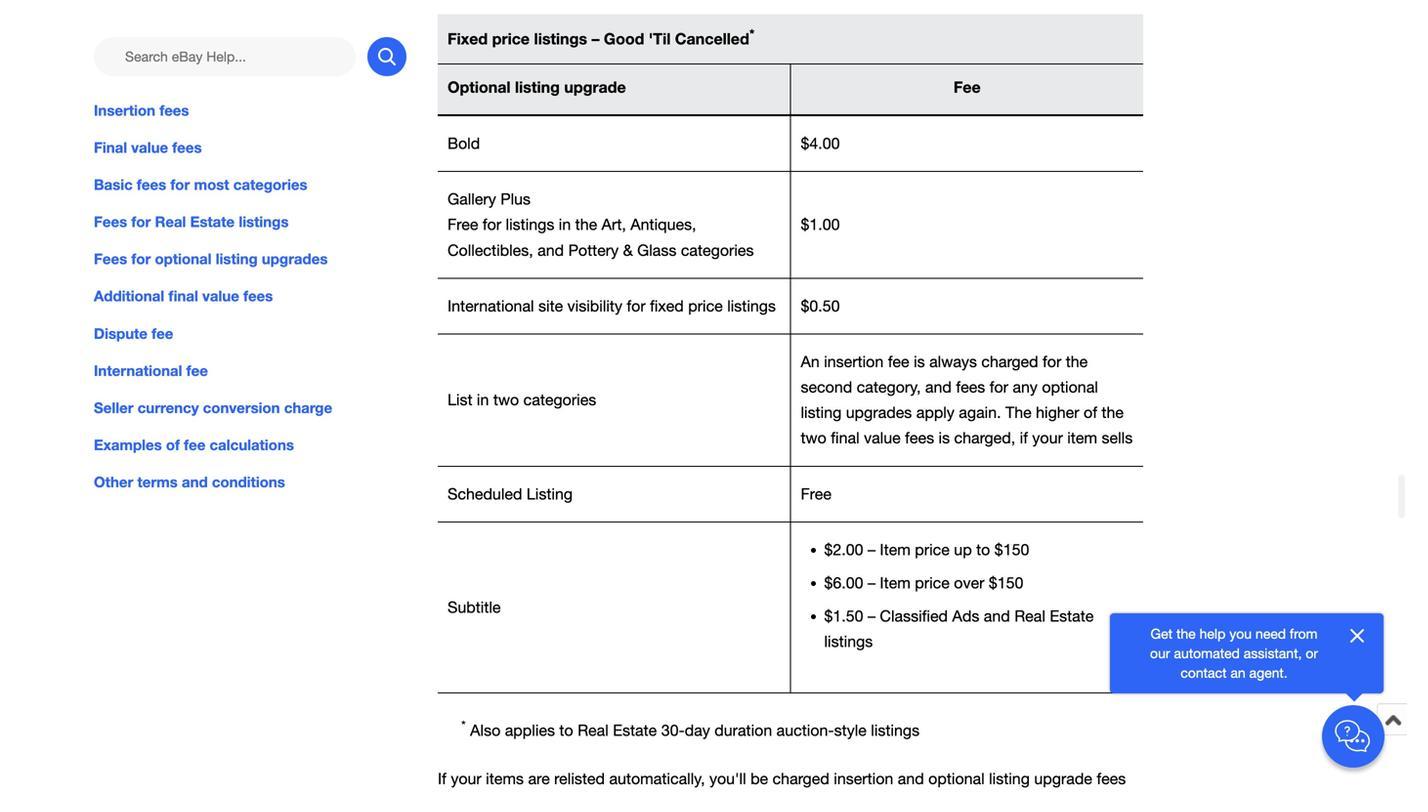 Task type: locate. For each thing, give the bounding box(es) containing it.
0 horizontal spatial value
[[131, 139, 168, 156]]

of down currency
[[166, 436, 180, 454]]

two
[[493, 391, 519, 409], [801, 429, 827, 447]]

–
[[592, 29, 600, 48], [868, 541, 876, 559], [868, 574, 876, 592], [868, 607, 876, 625]]

fixed price listings – good 'til cancelled *
[[448, 26, 755, 48]]

fees down basic
[[94, 213, 127, 231]]

listings up optional listing upgrade
[[534, 29, 587, 48]]

in right the list
[[477, 391, 489, 409]]

day
[[685, 721, 710, 739]]

insertion down style
[[834, 770, 894, 788]]

listings inside * also applies to real estate 30-day duration auction-style listings
[[871, 721, 920, 739]]

for up collectibles,
[[483, 216, 501, 234]]

item for $6.00
[[880, 574, 911, 592]]

2 item from the top
[[880, 574, 911, 592]]

final down second
[[831, 429, 860, 447]]

and for insertion
[[925, 378, 952, 396]]

0 horizontal spatial is
[[914, 353, 925, 371]]

0 horizontal spatial *
[[461, 718, 466, 733]]

2 horizontal spatial estate
[[1050, 607, 1094, 625]]

1 horizontal spatial charged
[[982, 353, 1038, 371]]

fees for optional listing upgrades
[[94, 250, 328, 268]]

1 vertical spatial value
[[202, 288, 239, 305]]

is down apply
[[939, 429, 950, 447]]

1 vertical spatial free
[[801, 485, 832, 503]]

1 vertical spatial is
[[939, 429, 950, 447]]

conditions
[[212, 473, 285, 491]]

0 vertical spatial upgrade
[[564, 78, 626, 96]]

0 vertical spatial upgrades
[[262, 250, 328, 268]]

0 vertical spatial in
[[559, 216, 571, 234]]

0 vertical spatial fees
[[94, 213, 127, 231]]

0 horizontal spatial international
[[94, 362, 182, 379]]

final value fees
[[94, 139, 202, 156]]

collectibles,
[[448, 241, 533, 259]]

* left also
[[461, 718, 466, 733]]

visibility
[[567, 297, 622, 315]]

1 horizontal spatial two
[[801, 429, 827, 447]]

1 vertical spatial insertion
[[834, 770, 894, 788]]

any
[[1013, 378, 1038, 396]]

– left good
[[592, 29, 600, 48]]

2 horizontal spatial value
[[864, 429, 901, 447]]

be
[[751, 770, 768, 788]]

categories down "final value fees" link
[[233, 176, 307, 194]]

free inside the gallery plus free for listings in the art, antiques, collectibles, and pottery & glass categories
[[448, 216, 478, 234]]

1 horizontal spatial upgrades
[[846, 404, 912, 422]]

international for international fee
[[94, 362, 182, 379]]

1 horizontal spatial free
[[801, 485, 832, 503]]

1 fees from the top
[[94, 213, 127, 231]]

1 horizontal spatial real
[[578, 721, 609, 739]]

agent.
[[1249, 665, 1288, 681]]

1 vertical spatial your
[[451, 770, 482, 788]]

1 horizontal spatial your
[[1032, 429, 1063, 447]]

real right ads
[[1015, 607, 1046, 625]]

charged up any
[[982, 353, 1038, 371]]

1 vertical spatial fees
[[94, 250, 127, 268]]

1 horizontal spatial international
[[448, 297, 534, 315]]

0 horizontal spatial of
[[166, 436, 180, 454]]

value down insertion fees
[[131, 139, 168, 156]]

additional final value fees link
[[94, 286, 407, 307]]

$6.00 – item price over $150
[[824, 574, 1024, 592]]

0 vertical spatial final
[[168, 288, 198, 305]]

1 horizontal spatial optional
[[929, 770, 985, 788]]

real
[[155, 213, 186, 231], [1015, 607, 1046, 625], [578, 721, 609, 739]]

to right the applies
[[559, 721, 573, 739]]

2 horizontal spatial optional
[[1042, 378, 1098, 396]]

international down collectibles,
[[448, 297, 534, 315]]

ads
[[952, 607, 980, 625]]

2 vertical spatial estate
[[613, 721, 657, 739]]

price
[[492, 29, 530, 48], [688, 297, 723, 315], [915, 541, 950, 559], [915, 574, 950, 592]]

free
[[448, 216, 478, 234], [801, 485, 832, 503]]

1 horizontal spatial of
[[1084, 404, 1097, 422]]

and inside an insertion fee is always charged for the second category, and fees for any optional listing upgrades apply again. the higher of the two final value fees is charged, if your item sells
[[925, 378, 952, 396]]

0 vertical spatial insertion
[[824, 353, 884, 371]]

free down gallery
[[448, 216, 478, 234]]

2 horizontal spatial categories
[[681, 241, 754, 259]]

the right get
[[1177, 626, 1196, 642]]

1 horizontal spatial estate
[[613, 721, 657, 739]]

upgrades down fees for real estate listings link on the top of page
[[262, 250, 328, 268]]

over
[[954, 574, 984, 592]]

glass
[[637, 241, 677, 259]]

2 vertical spatial optional
[[929, 770, 985, 788]]

* right 'til
[[749, 26, 755, 41]]

and inside the gallery plus free for listings in the art, antiques, collectibles, and pottery & glass categories
[[538, 241, 564, 259]]

scheduled listing
[[448, 485, 573, 503]]

upgrades
[[262, 250, 328, 268], [846, 404, 912, 422]]

categories
[[233, 176, 307, 194], [681, 241, 754, 259], [523, 391, 596, 409]]

examples of fee calculations
[[94, 436, 294, 454]]

0 vertical spatial free
[[448, 216, 478, 234]]

2 horizontal spatial real
[[1015, 607, 1046, 625]]

0 horizontal spatial your
[[451, 770, 482, 788]]

insertion fees
[[94, 102, 189, 119]]

is left always
[[914, 353, 925, 371]]

listings inside the gallery plus free for listings in the art, antiques, collectibles, and pottery & glass categories
[[506, 216, 554, 234]]

scheduled
[[448, 485, 522, 503]]

two down second
[[801, 429, 827, 447]]

listings inside the "fixed price listings – good 'til cancelled *"
[[534, 29, 587, 48]]

1 horizontal spatial final
[[831, 429, 860, 447]]

0 vertical spatial of
[[1084, 404, 1097, 422]]

second
[[801, 378, 852, 396]]

to
[[976, 541, 990, 559], [559, 721, 573, 739]]

2 vertical spatial real
[[578, 721, 609, 739]]

1 vertical spatial item
[[880, 574, 911, 592]]

2 fees from the top
[[94, 250, 127, 268]]

1 vertical spatial in
[[477, 391, 489, 409]]

fees for fees for real estate listings
[[94, 213, 127, 231]]

item
[[880, 541, 911, 559], [880, 574, 911, 592]]

in up pottery in the top left of the page
[[559, 216, 571, 234]]

– right '$1.50'
[[868, 607, 876, 625]]

the up sells in the bottom of the page
[[1102, 404, 1124, 422]]

final
[[168, 288, 198, 305], [831, 429, 860, 447]]

0 vertical spatial charged
[[982, 353, 1038, 371]]

price inside the "fixed price listings – good 'til cancelled *"
[[492, 29, 530, 48]]

listings inside $1.50 – classified ads and real estate listings
[[824, 633, 873, 651]]

0 horizontal spatial estate
[[190, 213, 235, 231]]

1 item from the top
[[880, 541, 911, 559]]

automatically,
[[609, 770, 705, 788]]

other terms and conditions link
[[94, 471, 407, 493]]

need
[[1256, 626, 1286, 642]]

insertion inside an insertion fee is always charged for the second category, and fees for any optional listing upgrades apply again. the higher of the two final value fees is charged, if your item sells
[[824, 353, 884, 371]]

charged
[[982, 353, 1038, 371], [773, 770, 830, 788]]

2 vertical spatial categories
[[523, 391, 596, 409]]

0 vertical spatial item
[[880, 541, 911, 559]]

in inside the gallery plus free for listings in the art, antiques, collectibles, and pottery & glass categories
[[559, 216, 571, 234]]

$2.00 – item price up to $150
[[824, 541, 1029, 559]]

pottery
[[568, 241, 619, 259]]

0 vertical spatial two
[[493, 391, 519, 409]]

help
[[1200, 626, 1226, 642]]

to right up
[[976, 541, 990, 559]]

if
[[438, 770, 446, 788]]

0 horizontal spatial charged
[[773, 770, 830, 788]]

1 vertical spatial final
[[831, 429, 860, 447]]

insertion up second
[[824, 353, 884, 371]]

art,
[[602, 216, 626, 234]]

for down basic
[[131, 213, 151, 231]]

1 vertical spatial of
[[166, 436, 180, 454]]

or
[[1306, 645, 1318, 662]]

0 vertical spatial optional
[[155, 250, 212, 268]]

1 vertical spatial optional
[[1042, 378, 1098, 396]]

0 vertical spatial value
[[131, 139, 168, 156]]

listings right style
[[871, 721, 920, 739]]

seller currency conversion charge link
[[94, 397, 407, 419]]

0 horizontal spatial to
[[559, 721, 573, 739]]

– inside $1.50 – classified ads and real estate listings
[[868, 607, 876, 625]]

item up $6.00 – item price over $150
[[880, 541, 911, 559]]

1 vertical spatial $150
[[989, 574, 1024, 592]]

the up pottery in the top left of the page
[[575, 216, 597, 234]]

fees for optional listing upgrades link
[[94, 248, 407, 270]]

fee up category,
[[888, 353, 909, 371]]

basic fees for most categories link
[[94, 174, 407, 196]]

optional inside 'if your items are relisted automatically, you'll be charged insertion and optional listing upgrade fees'
[[929, 770, 985, 788]]

fee inside an insertion fee is always charged for the second category, and fees for any optional listing upgrades apply again. the higher of the two final value fees is charged, if your item sells
[[888, 353, 909, 371]]

0 vertical spatial international
[[448, 297, 534, 315]]

other terms and conditions
[[94, 473, 285, 491]]

real down basic fees for most categories
[[155, 213, 186, 231]]

you'll
[[709, 770, 746, 788]]

0 horizontal spatial upgrade
[[564, 78, 626, 96]]

– right $2.00
[[868, 541, 876, 559]]

an insertion fee is always charged for the second category, and fees for any optional listing upgrades apply again. the higher of the two final value fees is charged, if your item sells
[[801, 353, 1133, 447]]

categories down antiques,
[[681, 241, 754, 259]]

1 vertical spatial two
[[801, 429, 827, 447]]

seller currency conversion charge
[[94, 399, 332, 417]]

final value fees link
[[94, 137, 407, 158]]

0 vertical spatial *
[[749, 26, 755, 41]]

apply
[[916, 404, 955, 422]]

1 horizontal spatial upgrade
[[1034, 770, 1092, 788]]

for left the fixed
[[627, 297, 646, 315]]

examples of fee calculations link
[[94, 434, 407, 456]]

calculations
[[210, 436, 294, 454]]

0 vertical spatial categories
[[233, 176, 307, 194]]

additional
[[94, 288, 164, 305]]

insertion
[[824, 353, 884, 371], [834, 770, 894, 788]]

again.
[[959, 404, 1001, 422]]

0 horizontal spatial real
[[155, 213, 186, 231]]

fee up seller currency conversion charge
[[186, 362, 208, 379]]

two right the list
[[493, 391, 519, 409]]

final down fees for optional listing upgrades
[[168, 288, 198, 305]]

$150 right over
[[989, 574, 1024, 592]]

1 vertical spatial upgrades
[[846, 404, 912, 422]]

0 vertical spatial your
[[1032, 429, 1063, 447]]

of up "item"
[[1084, 404, 1097, 422]]

0 vertical spatial to
[[976, 541, 990, 559]]

price right fixed
[[492, 29, 530, 48]]

and inside $1.50 – classified ads and real estate listings
[[984, 607, 1010, 625]]

the up the "higher"
[[1066, 353, 1088, 371]]

real up the relisted
[[578, 721, 609, 739]]

international
[[448, 297, 534, 315], [94, 362, 182, 379]]

from
[[1290, 626, 1318, 642]]

value down fees for optional listing upgrades
[[202, 288, 239, 305]]

value down category,
[[864, 429, 901, 447]]

1 horizontal spatial value
[[202, 288, 239, 305]]

$150 right up
[[995, 541, 1029, 559]]

charged inside an insertion fee is always charged for the second category, and fees for any optional listing upgrades apply again. the higher of the two final value fees is charged, if your item sells
[[982, 353, 1038, 371]]

free up $2.00
[[801, 485, 832, 503]]

fee
[[152, 325, 173, 342], [888, 353, 909, 371], [186, 362, 208, 379], [184, 436, 206, 454]]

fees up the additional
[[94, 250, 127, 268]]

of
[[1084, 404, 1097, 422], [166, 436, 180, 454]]

1 vertical spatial to
[[559, 721, 573, 739]]

categories down site
[[523, 391, 596, 409]]

the
[[575, 216, 597, 234], [1066, 353, 1088, 371], [1102, 404, 1124, 422], [1177, 626, 1196, 642]]

final
[[94, 139, 127, 156]]

item up the classified
[[880, 574, 911, 592]]

fees for real estate listings
[[94, 213, 289, 231]]

and inside 'if your items are relisted automatically, you'll be charged insertion and optional listing upgrade fees'
[[898, 770, 924, 788]]

fee
[[954, 78, 981, 96]]

listings down the plus
[[506, 216, 554, 234]]

real inside * also applies to real estate 30-day duration auction-style listings
[[578, 721, 609, 739]]

site
[[539, 297, 563, 315]]

– for $6.00
[[868, 574, 876, 592]]

optional inside an insertion fee is always charged for the second category, and fees for any optional listing upgrades apply again. the higher of the two final value fees is charged, if your item sells
[[1042, 378, 1098, 396]]

– right $6.00
[[868, 574, 876, 592]]

gallery
[[448, 190, 496, 208]]

1 horizontal spatial *
[[749, 26, 755, 41]]

charged right be
[[773, 770, 830, 788]]

0 horizontal spatial upgrades
[[262, 250, 328, 268]]

is
[[914, 353, 925, 371], [939, 429, 950, 447]]

value inside an insertion fee is always charged for the second category, and fees for any optional listing upgrades apply again. the higher of the two final value fees is charged, if your item sells
[[864, 429, 901, 447]]

0 vertical spatial $150
[[995, 541, 1029, 559]]

1 vertical spatial real
[[1015, 607, 1046, 625]]

1 vertical spatial categories
[[681, 241, 754, 259]]

– for $2.00
[[868, 541, 876, 559]]

international down 'dispute fee'
[[94, 362, 182, 379]]

1 vertical spatial charged
[[773, 770, 830, 788]]

1 vertical spatial upgrade
[[1034, 770, 1092, 788]]

listings down '$1.50'
[[824, 633, 873, 651]]

dispute fee
[[94, 325, 173, 342]]

1 vertical spatial *
[[461, 718, 466, 733]]

1 vertical spatial international
[[94, 362, 182, 379]]

1 horizontal spatial in
[[559, 216, 571, 234]]

and for your
[[898, 770, 924, 788]]

optional
[[155, 250, 212, 268], [1042, 378, 1098, 396], [929, 770, 985, 788]]

1 horizontal spatial to
[[976, 541, 990, 559]]

0 horizontal spatial free
[[448, 216, 478, 234]]

upgrades down category,
[[846, 404, 912, 422]]

1 vertical spatial estate
[[1050, 607, 1094, 625]]

0 horizontal spatial optional
[[155, 250, 212, 268]]

0 vertical spatial real
[[155, 213, 186, 231]]

2 vertical spatial value
[[864, 429, 901, 447]]

* also applies to real estate 30-day duration auction-style listings
[[461, 718, 920, 739]]



Task type: describe. For each thing, give the bounding box(es) containing it.
insertion
[[94, 102, 155, 119]]

classified
[[880, 607, 948, 625]]

for left most
[[170, 176, 190, 194]]

automated
[[1174, 645, 1240, 662]]

fees inside 'if your items are relisted automatically, you'll be charged insertion and optional listing upgrade fees'
[[1097, 770, 1126, 788]]

international site visibility for fixed price listings
[[448, 297, 776, 315]]

antiques,
[[631, 216, 696, 234]]

terms
[[137, 473, 178, 491]]

'til
[[649, 29, 671, 48]]

fees for real estate listings link
[[94, 211, 407, 233]]

for up the "higher"
[[1043, 353, 1062, 371]]

0 horizontal spatial final
[[168, 288, 198, 305]]

international fee link
[[94, 360, 407, 381]]

two inside an insertion fee is always charged for the second category, and fees for any optional listing upgrades apply again. the higher of the two final value fees is charged, if your item sells
[[801, 429, 827, 447]]

other
[[94, 473, 133, 491]]

fees for fees for optional listing upgrades
[[94, 250, 127, 268]]

the
[[1006, 404, 1032, 422]]

for left any
[[990, 378, 1008, 396]]

listings down "basic fees for most categories" link
[[239, 213, 289, 231]]

0 vertical spatial estate
[[190, 213, 235, 231]]

your inside 'if your items are relisted automatically, you'll be charged insertion and optional listing upgrade fees'
[[451, 770, 482, 788]]

and for plus
[[538, 241, 564, 259]]

dispute fee link
[[94, 323, 407, 344]]

to inside * also applies to real estate 30-day duration auction-style listings
[[559, 721, 573, 739]]

1 horizontal spatial categories
[[523, 391, 596, 409]]

get the help you need from our automated assistant, or contact an agent.
[[1150, 626, 1318, 681]]

charged inside 'if your items are relisted automatically, you'll be charged insertion and optional listing upgrade fees'
[[773, 770, 830, 788]]

your inside an insertion fee is always charged for the second category, and fees for any optional listing upgrades apply again. the higher of the two final value fees is charged, if your item sells
[[1032, 429, 1063, 447]]

international for international site visibility for fixed price listings
[[448, 297, 534, 315]]

for up the additional
[[131, 250, 151, 268]]

fixed
[[448, 29, 488, 48]]

fee up other terms and conditions
[[184, 436, 206, 454]]

good
[[604, 29, 644, 48]]

also
[[470, 721, 501, 739]]

$4.00
[[801, 134, 840, 152]]

international fee
[[94, 362, 208, 379]]

always
[[929, 353, 977, 371]]

upgrades inside an insertion fee is always charged for the second category, and fees for any optional listing upgrades apply again. the higher of the two final value fees is charged, if your item sells
[[846, 404, 912, 422]]

the inside get the help you need from our automated assistant, or contact an agent.
[[1177, 626, 1196, 642]]

categories inside the gallery plus free for listings in the art, antiques, collectibles, and pottery & glass categories
[[681, 241, 754, 259]]

bold
[[448, 134, 480, 152]]

most
[[194, 176, 229, 194]]

the inside the gallery plus free for listings in the art, antiques, collectibles, and pottery & glass categories
[[575, 216, 597, 234]]

insertion inside 'if your items are relisted automatically, you'll be charged insertion and optional listing upgrade fees'
[[834, 770, 894, 788]]

listing inside 'if your items are relisted automatically, you'll be charged insertion and optional listing upgrade fees'
[[989, 770, 1030, 788]]

list in two categories
[[448, 391, 596, 409]]

get the help you need from our automated assistant, or contact an agent. tooltip
[[1141, 624, 1327, 683]]

1 horizontal spatial is
[[939, 429, 950, 447]]

fee up international fee
[[152, 325, 173, 342]]

for inside the gallery plus free for listings in the art, antiques, collectibles, and pottery & glass categories
[[483, 216, 501, 234]]

higher
[[1036, 404, 1079, 422]]

currency
[[137, 399, 199, 417]]

listing inside an insertion fee is always charged for the second category, and fees for any optional listing upgrades apply again. the higher of the two final value fees is charged, if your item sells
[[801, 404, 842, 422]]

category,
[[857, 378, 921, 396]]

style
[[834, 721, 867, 739]]

item
[[1067, 429, 1098, 447]]

$6.00
[[824, 574, 863, 592]]

auction-
[[777, 721, 834, 739]]

final inside an insertion fee is always charged for the second category, and fees for any optional listing upgrades apply again. the higher of the two final value fees is charged, if your item sells
[[831, 429, 860, 447]]

$1.00
[[801, 216, 840, 234]]

examples
[[94, 436, 162, 454]]

real inside $1.50 – classified ads and real estate listings
[[1015, 607, 1046, 625]]

seller
[[94, 399, 133, 417]]

dispute
[[94, 325, 148, 342]]

price right the fixed
[[688, 297, 723, 315]]

0 horizontal spatial two
[[493, 391, 519, 409]]

are
[[528, 770, 550, 788]]

0 horizontal spatial in
[[477, 391, 489, 409]]

Search eBay Help... text field
[[94, 37, 356, 76]]

$1.50
[[824, 607, 863, 625]]

fixed
[[650, 297, 684, 315]]

– inside the "fixed price listings – good 'til cancelled *"
[[592, 29, 600, 48]]

price down the $2.00 – item price up to $150
[[915, 574, 950, 592]]

our
[[1150, 645, 1170, 662]]

list
[[448, 391, 472, 409]]

insertion fees link
[[94, 100, 407, 121]]

item for $2.00
[[880, 541, 911, 559]]

sells
[[1102, 429, 1133, 447]]

subtitle
[[448, 598, 501, 616]]

get
[[1151, 626, 1173, 642]]

$2.00
[[824, 541, 863, 559]]

optional inside the fees for optional listing upgrades link
[[155, 250, 212, 268]]

basic
[[94, 176, 133, 194]]

additional final value fees
[[94, 288, 273, 305]]

– for $1.50
[[868, 607, 876, 625]]

cancelled
[[675, 29, 749, 48]]

relisted
[[554, 770, 605, 788]]

charge
[[284, 399, 332, 417]]

estate inside * also applies to real estate 30-day duration auction-style listings
[[613, 721, 657, 739]]

listings left $0.50
[[727, 297, 776, 315]]

basic fees for most categories
[[94, 176, 307, 194]]

* inside the "fixed price listings – good 'til cancelled *"
[[749, 26, 755, 41]]

listing
[[527, 485, 573, 503]]

charged,
[[954, 429, 1016, 447]]

$1.50 – classified ads and real estate listings
[[824, 607, 1094, 651]]

estate inside $1.50 – classified ads and real estate listings
[[1050, 607, 1094, 625]]

&
[[623, 241, 633, 259]]

up
[[954, 541, 972, 559]]

if
[[1020, 429, 1028, 447]]

of inside an insertion fee is always charged for the second category, and fees for any optional listing upgrades apply again. the higher of the two final value fees is charged, if your item sells
[[1084, 404, 1097, 422]]

duration
[[715, 721, 772, 739]]

0 vertical spatial is
[[914, 353, 925, 371]]

gallery plus free for listings in the art, antiques, collectibles, and pottery & glass categories
[[448, 190, 754, 259]]

optional listing upgrade
[[448, 78, 626, 96]]

upgrade inside 'if your items are relisted automatically, you'll be charged insertion and optional listing upgrade fees'
[[1034, 770, 1092, 788]]

* inside * also applies to real estate 30-day duration auction-style listings
[[461, 718, 466, 733]]

optional
[[448, 78, 511, 96]]

$0.50
[[801, 297, 840, 315]]

contact
[[1181, 665, 1227, 681]]

0 horizontal spatial categories
[[233, 176, 307, 194]]

plus
[[501, 190, 531, 208]]

price left up
[[915, 541, 950, 559]]



Task type: vqa. For each thing, say whether or not it's contained in the screenshot.
always
yes



